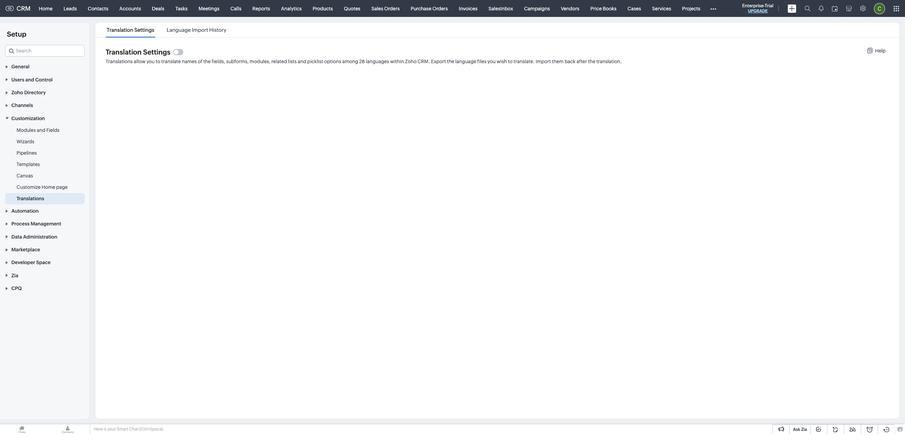 Task type: locate. For each thing, give the bounding box(es) containing it.
2 the from the left
[[447, 59, 455, 64]]

0 horizontal spatial the
[[204, 59, 211, 64]]

0 horizontal spatial orders
[[385, 6, 400, 11]]

0 horizontal spatial import
[[192, 27, 208, 33]]

home inside home link
[[39, 6, 53, 11]]

Other Modules field
[[707, 3, 721, 14]]

back
[[565, 59, 576, 64]]

list containing translation settings
[[101, 22, 233, 37]]

None field
[[5, 45, 85, 57]]

projects link
[[677, 0, 707, 17]]

import
[[192, 27, 208, 33], [536, 59, 551, 64]]

process
[[11, 221, 30, 227]]

translation settings up allow
[[106, 48, 171, 56]]

translation up allow
[[106, 48, 142, 56]]

orders right the sales
[[385, 6, 400, 11]]

calendar image
[[833, 6, 839, 11]]

1 vertical spatial zoho
[[11, 90, 23, 95]]

among
[[343, 59, 358, 64]]

1 horizontal spatial and
[[37, 127, 45, 133]]

and inside dropdown button
[[25, 77, 34, 82]]

1 horizontal spatial orders
[[433, 6, 448, 11]]

2 vertical spatial and
[[37, 127, 45, 133]]

signals element
[[815, 0, 829, 17]]

them
[[552, 59, 564, 64]]

customization
[[11, 116, 45, 121]]

0 vertical spatial zia
[[11, 273, 18, 278]]

purchase orders link
[[406, 0, 454, 17]]

customize
[[17, 184, 41, 190]]

zia inside dropdown button
[[11, 273, 18, 278]]

modules and fields
[[17, 127, 60, 133]]

administration
[[23, 234, 57, 240]]

zoho directory button
[[0, 86, 90, 99]]

language import history
[[167, 27, 227, 33]]

users
[[11, 77, 24, 82]]

cases link
[[623, 0, 647, 17]]

here
[[94, 427, 103, 432]]

contacts
[[88, 6, 108, 11]]

chat
[[129, 427, 139, 432]]

price
[[591, 6, 602, 11]]

zia button
[[0, 269, 90, 282]]

1 horizontal spatial zia
[[802, 427, 808, 432]]

to left translate
[[156, 59, 160, 64]]

setup
[[7, 30, 26, 38]]

home left page
[[42, 184, 55, 190]]

options
[[325, 59, 342, 64]]

0 vertical spatial translation settings
[[107, 27, 154, 33]]

1 horizontal spatial the
[[447, 59, 455, 64]]

3 the from the left
[[589, 59, 596, 64]]

languages
[[366, 59, 390, 64]]

you right files
[[488, 59, 496, 64]]

translations for translations allow you to translate names of the fields, subforms, modules, related lists and picklist options among 28 languages within zoho crm. export the language files you wish to translate. import them back after the translation.
[[106, 59, 133, 64]]

page
[[56, 184, 68, 190]]

you
[[147, 59, 155, 64], [488, 59, 496, 64]]

settings down deals
[[134, 27, 154, 33]]

translation down accounts link
[[107, 27, 133, 33]]

settings up translate
[[143, 48, 171, 56]]

home link
[[33, 0, 58, 17]]

tasks link
[[170, 0, 193, 17]]

here is your smart chat (ctrl+space)
[[94, 427, 163, 432]]

orders for sales orders
[[385, 6, 400, 11]]

language import history link
[[166, 27, 228, 33]]

0 vertical spatial import
[[192, 27, 208, 33]]

1 orders from the left
[[385, 6, 400, 11]]

you right allow
[[147, 59, 155, 64]]

translation settings down accounts
[[107, 27, 154, 33]]

to
[[156, 59, 160, 64], [508, 59, 513, 64]]

settings
[[134, 27, 154, 33], [143, 48, 171, 56]]

and inside customization region
[[37, 127, 45, 133]]

list
[[101, 22, 233, 37]]

and for modules and fields
[[37, 127, 45, 133]]

1 horizontal spatial zoho
[[405, 59, 417, 64]]

0 vertical spatial and
[[298, 59, 307, 64]]

0 horizontal spatial zoho
[[11, 90, 23, 95]]

and left fields at the left
[[37, 127, 45, 133]]

0 vertical spatial home
[[39, 6, 53, 11]]

campaigns
[[525, 6, 550, 11]]

channels
[[11, 103, 33, 108]]

translation settings
[[107, 27, 154, 33], [106, 48, 171, 56]]

modules,
[[250, 59, 271, 64]]

import left history
[[192, 27, 208, 33]]

1 vertical spatial home
[[42, 184, 55, 190]]

orders
[[385, 6, 400, 11], [433, 6, 448, 11]]

invoices link
[[454, 0, 483, 17]]

0 vertical spatial translations
[[106, 59, 133, 64]]

1 horizontal spatial import
[[536, 59, 551, 64]]

users and control button
[[0, 73, 90, 86]]

analytics
[[281, 6, 302, 11]]

Search text field
[[6, 45, 84, 56]]

0 horizontal spatial you
[[147, 59, 155, 64]]

1 the from the left
[[204, 59, 211, 64]]

ask
[[794, 427, 801, 432]]

the
[[204, 59, 211, 64], [447, 59, 455, 64], [589, 59, 596, 64]]

translation settings inside list
[[107, 27, 154, 33]]

smart
[[117, 427, 129, 432]]

0 vertical spatial translation
[[107, 27, 133, 33]]

1 vertical spatial and
[[25, 77, 34, 82]]

profile image
[[875, 3, 886, 14]]

customize home page
[[17, 184, 68, 190]]

quotes link
[[339, 0, 366, 17]]

search image
[[805, 6, 811, 11]]

and right users
[[25, 77, 34, 82]]

1 you from the left
[[147, 59, 155, 64]]

1 vertical spatial translation settings
[[106, 48, 171, 56]]

deals link
[[147, 0, 170, 17]]

fields
[[46, 127, 60, 133]]

0 horizontal spatial zia
[[11, 273, 18, 278]]

2 horizontal spatial the
[[589, 59, 596, 64]]

translations down customize
[[17, 196, 44, 201]]

translation
[[107, 27, 133, 33], [106, 48, 142, 56]]

and right lists
[[298, 59, 307, 64]]

the right 'after'
[[589, 59, 596, 64]]

zoho left crm.
[[405, 59, 417, 64]]

crm
[[17, 5, 31, 12]]

to right wish
[[508, 59, 513, 64]]

search element
[[801, 0, 815, 17]]

0 horizontal spatial to
[[156, 59, 160, 64]]

deals
[[152, 6, 164, 11]]

general button
[[0, 60, 90, 73]]

translations left allow
[[106, 59, 133, 64]]

1 horizontal spatial to
[[508, 59, 513, 64]]

home right crm
[[39, 6, 53, 11]]

profile element
[[871, 0, 890, 17]]

calls
[[231, 6, 242, 11]]

zoho down users
[[11, 90, 23, 95]]

translation settings link
[[106, 27, 155, 33]]

0 horizontal spatial and
[[25, 77, 34, 82]]

management
[[31, 221, 61, 227]]

translate
[[161, 59, 181, 64]]

price books
[[591, 6, 617, 11]]

users and control
[[11, 77, 53, 82]]

zia up 'cpq'
[[11, 273, 18, 278]]

translation.
[[597, 59, 622, 64]]

books
[[603, 6, 617, 11]]

translations inside customization region
[[17, 196, 44, 201]]

marketplace
[[11, 247, 40, 253]]

services
[[653, 6, 672, 11]]

orders right purchase
[[433, 6, 448, 11]]

import left them
[[536, 59, 551, 64]]

vendors link
[[556, 0, 585, 17]]

and for users and control
[[25, 77, 34, 82]]

translation inside list
[[107, 27, 133, 33]]

orders for purchase orders
[[433, 6, 448, 11]]

zia right ask
[[802, 427, 808, 432]]

0 horizontal spatial translations
[[17, 196, 44, 201]]

1 vertical spatial translations
[[17, 196, 44, 201]]

1 horizontal spatial you
[[488, 59, 496, 64]]

leads link
[[58, 0, 82, 17]]

2 horizontal spatial and
[[298, 59, 307, 64]]

1 horizontal spatial translations
[[106, 59, 133, 64]]

home
[[39, 6, 53, 11], [42, 184, 55, 190]]

tasks
[[175, 6, 188, 11]]

the right export
[[447, 59, 455, 64]]

general
[[11, 64, 29, 70]]

the right of
[[204, 59, 211, 64]]

1 vertical spatial translation
[[106, 48, 142, 56]]

contacts image
[[46, 425, 89, 434]]

within
[[390, 59, 404, 64]]

of
[[198, 59, 203, 64]]

2 orders from the left
[[433, 6, 448, 11]]



Task type: describe. For each thing, give the bounding box(es) containing it.
sales orders
[[372, 6, 400, 11]]

purchase orders
[[411, 6, 448, 11]]

zoho inside dropdown button
[[11, 90, 23, 95]]

translate.
[[514, 59, 535, 64]]

chats image
[[0, 425, 44, 434]]

cpq button
[[0, 282, 90, 295]]

28
[[359, 59, 365, 64]]

analytics link
[[276, 0, 307, 17]]

templates
[[17, 162, 40, 167]]

canvas link
[[17, 172, 33, 179]]

fields,
[[212, 59, 225, 64]]

customize home page link
[[17, 184, 68, 191]]

quotes
[[344, 6, 361, 11]]

customization button
[[0, 112, 90, 125]]

calls link
[[225, 0, 247, 17]]

channels button
[[0, 99, 90, 112]]

zoho directory
[[11, 90, 46, 95]]

import inside list
[[192, 27, 208, 33]]

subforms,
[[226, 59, 249, 64]]

campaigns link
[[519, 0, 556, 17]]

allow
[[134, 59, 146, 64]]

vendors
[[561, 6, 580, 11]]

2 to from the left
[[508, 59, 513, 64]]

products link
[[307, 0, 339, 17]]

salesinbox
[[489, 6, 514, 11]]

process management
[[11, 221, 61, 227]]

1 vertical spatial import
[[536, 59, 551, 64]]

translations for translations
[[17, 196, 44, 201]]

wizards link
[[17, 138, 34, 145]]

accounts
[[119, 6, 141, 11]]

leads
[[64, 6, 77, 11]]

pipelines link
[[17, 150, 37, 156]]

wish
[[497, 59, 507, 64]]

cpq
[[11, 286, 22, 291]]

language
[[167, 27, 191, 33]]

salesinbox link
[[483, 0, 519, 17]]

1 vertical spatial zia
[[802, 427, 808, 432]]

customization region
[[0, 125, 90, 204]]

wizards
[[17, 139, 34, 144]]

home inside customize home page link
[[42, 184, 55, 190]]

1 to from the left
[[156, 59, 160, 64]]

0 vertical spatial settings
[[134, 27, 154, 33]]

sales orders link
[[366, 0, 406, 17]]

your
[[107, 427, 116, 432]]

meetings link
[[193, 0, 225, 17]]

canvas
[[17, 173, 33, 179]]

create menu element
[[784, 0, 801, 17]]

lists
[[288, 59, 297, 64]]

data
[[11, 234, 22, 240]]

space
[[36, 260, 51, 265]]

files
[[478, 59, 487, 64]]

2 you from the left
[[488, 59, 496, 64]]

modules and fields link
[[17, 127, 60, 134]]

crm link
[[6, 5, 31, 12]]

related
[[272, 59, 287, 64]]

marketplace button
[[0, 243, 90, 256]]

translations allow you to translate names of the fields, subforms, modules, related lists and picklist options among 28 languages within zoho crm. export the language files you wish to translate. import them back after the translation.
[[106, 59, 622, 64]]

create menu image
[[788, 4, 797, 13]]

modules
[[17, 127, 36, 133]]

history
[[209, 27, 227, 33]]

pipelines
[[17, 150, 37, 156]]

crm.
[[418, 59, 430, 64]]

meetings
[[199, 6, 220, 11]]

0 vertical spatial zoho
[[405, 59, 417, 64]]

control
[[35, 77, 53, 82]]

language
[[456, 59, 477, 64]]

enterprise-trial upgrade
[[743, 3, 774, 13]]

picklist
[[308, 59, 324, 64]]

reports link
[[247, 0, 276, 17]]

projects
[[683, 6, 701, 11]]

directory
[[24, 90, 46, 95]]

trial
[[765, 3, 774, 8]]

translations link
[[17, 195, 44, 202]]

automation button
[[0, 204, 90, 217]]

products
[[313, 6, 333, 11]]

1 vertical spatial settings
[[143, 48, 171, 56]]

cases
[[628, 6, 642, 11]]

(ctrl+space)
[[139, 427, 163, 432]]

signals image
[[820, 6, 824, 11]]

sales
[[372, 6, 384, 11]]

templates link
[[17, 161, 40, 168]]

names
[[182, 59, 197, 64]]

export
[[431, 59, 446, 64]]

after
[[577, 59, 588, 64]]



Task type: vqa. For each thing, say whether or not it's contained in the screenshot.
Related Records Action
no



